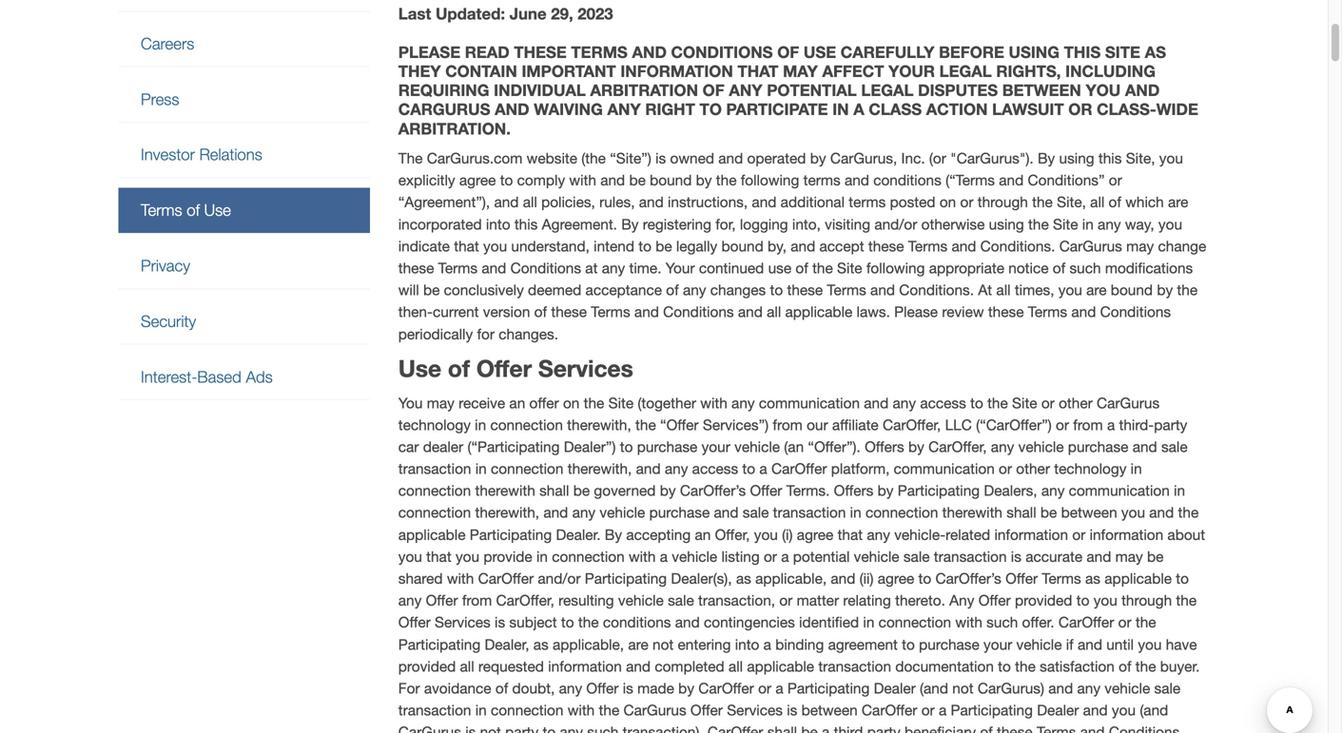 Task type: vqa. For each thing, say whether or not it's contained in the screenshot.
left it
no



Task type: locate. For each thing, give the bounding box(es) containing it.
for,
[[716, 216, 736, 233]]

caroffer,
[[883, 417, 941, 434], [929, 439, 987, 456], [496, 592, 554, 609]]

not
[[653, 636, 674, 653], [953, 680, 974, 697], [480, 724, 501, 733]]

are up made
[[628, 636, 649, 653]]

services up dealer,
[[435, 614, 491, 631]]

change
[[1158, 238, 1207, 255]]

0 horizontal spatial party
[[505, 724, 539, 733]]

or down contingencies on the right bottom
[[758, 680, 772, 697]]

1 horizontal spatial that
[[454, 238, 479, 255]]

technology up dealer
[[398, 417, 471, 434]]

caroffer's
[[680, 482, 746, 500], [936, 570, 1002, 587]]

0 horizontal spatial between
[[802, 702, 858, 719]]

2 vertical spatial shall
[[767, 724, 797, 733]]

understand,
[[511, 238, 590, 255]]

this up understand, on the top left of the page
[[514, 216, 538, 233]]

your down services")
[[702, 439, 730, 456]]

owned
[[670, 150, 714, 167]]

agree up potential
[[797, 526, 834, 544]]

0 horizontal spatial therewith
[[475, 482, 535, 500]]

vehicle down services")
[[735, 439, 780, 456]]

1 vertical spatial shall
[[1007, 504, 1037, 522]]

0 vertical spatial dealer
[[874, 680, 916, 697]]

0 vertical spatial such
[[1070, 260, 1101, 277]]

0 vertical spatial your
[[702, 439, 730, 456]]

not up completed
[[653, 636, 674, 653]]

1 vertical spatial on
[[563, 395, 580, 412]]

1 vertical spatial that
[[838, 526, 863, 544]]

may
[[783, 61, 818, 80]]

conditions inside the cargurus.com website (the "site") is owned and operated by cargurus, inc. (or "cargurus"). by using this site, you explicitly agree to comply with and be bound by the following terms and conditions ("terms and conditions" or "agreement"), and all policies, rules, and instructions, and additional terms posted on or through the site, all of which are incorporated into this agreement. by registering for, logging into, visiting and/or otherwise using the site in any way, you indicate that you understand, intend to be legally bound by, and accept these terms and conditions. cargurus may change these terms and conditions at any time. your continued use of the site following appropriate notice of such modifications will be conclusively deemed acceptance of any changes to these terms and conditions. at all times, you are bound by the then-current version of these terms and conditions and all applicable laws. please review these terms and conditions periodically for changes.
[[873, 172, 942, 189]]

conditions down modifications
[[1100, 304, 1171, 321]]

terms inside you may receive an offer on the site (together with any communication and any access to the site or other cargurus technology in connection therewith, the "offer services") from our affiliate caroffer, llc ("caroffer") or from a third-party car dealer ("participating dealer") to purchase your vehicle (an "offer").   offers by caroffer, any vehicle purchase and sale transaction in connection therewith, and any access to a caroffer platform, communication or other technology in connection therewith shall be governed by caroffer's offer terms. offers by participating dealers, any communication in connection therewith, and any vehicle purchase and sale transaction in connection therewith shall be between you and the applicable participating dealer.  by accepting an offer, you (i) agree that any vehicle-related information or information about you that you provide in connection with a vehicle listing or a potential vehicle sale transaction is accurate and may be shared with caroffer and/or participating dealer(s), as applicable, and (ii) agree to caroffer's offer terms as applicable to any offer from caroffer, resulting vehicle sale transaction, or matter relating thereto. any offer provided to you through the offer services is subject to the conditions and contingencies identified in connection with such offer. caroffer or the participating dealer, as applicable, are not entering into a binding agreement to purchase your vehicle if and until you have provided all requested information and completed all applicable transaction documentation to the satisfaction of the buyer. for avoidance of doubt, any offer is made by caroffer or a participating dealer (and not cargurus) and any vehicle sale transaction in connection with the cargurus offer services is between caroffer or a participating dealer and you (and cargurus is not party to any such transaction).  caroffer shall be a third party beneficiary of these terms
[[1042, 570, 1081, 587]]

by
[[1038, 150, 1055, 167], [621, 216, 639, 233], [605, 526, 622, 544]]

the
[[716, 172, 737, 189], [1032, 194, 1053, 211], [1028, 216, 1049, 233], [812, 260, 833, 277], [1177, 282, 1198, 299], [584, 395, 604, 412], [988, 395, 1008, 412], [635, 417, 656, 434], [1178, 504, 1199, 522], [1176, 592, 1197, 609], [578, 614, 599, 631], [1136, 614, 1156, 631], [1015, 658, 1036, 675], [1136, 658, 1156, 675], [599, 702, 619, 719]]

transaction down related
[[934, 548, 1007, 565]]

conditions
[[510, 260, 581, 277], [663, 304, 734, 321], [1100, 304, 1171, 321]]

information up "accurate"
[[995, 526, 1068, 544]]

caroffer's up offer,
[[680, 482, 746, 500]]

time.
[[629, 260, 662, 277]]

0 vertical spatial through
[[978, 194, 1028, 211]]

site, down conditions"
[[1057, 194, 1086, 211]]

privacy
[[141, 256, 190, 275]]

0 vertical spatial services
[[538, 354, 633, 382]]

you down wide
[[1159, 150, 1183, 167]]

1 horizontal spatial terms
[[849, 194, 886, 211]]

communication up our
[[759, 395, 860, 412]]

shall left third
[[767, 724, 797, 733]]

using
[[1009, 42, 1060, 61]]

1 vertical spatial agree
[[797, 526, 834, 544]]

other
[[1059, 395, 1093, 412], [1016, 460, 1050, 478]]

into,
[[792, 216, 821, 233]]

2 vertical spatial not
[[480, 724, 501, 733]]

1 horizontal spatial conditions
[[663, 304, 734, 321]]

on inside the cargurus.com website (the "site") is owned and operated by cargurus, inc. (or "cargurus"). by using this site, you explicitly agree to comply with and be bound by the following terms and conditions ("terms and conditions" or "agreement"), and all policies, rules, and instructions, and additional terms posted on or through the site, all of which are incorporated into this agreement. by registering for, logging into, visiting and/or otherwise using the site in any way, you indicate that you understand, intend to be legally bound by, and accept these terms and conditions. cargurus may change these terms and conditions at any time. your continued use of the site following appropriate notice of such modifications will be conclusively deemed acceptance of any changes to these terms and conditions. at all times, you are bound by the then-current version of these terms and conditions and all applicable laws. please review these terms and conditions periodically for changes.
[[940, 194, 956, 211]]

conditions.
[[980, 238, 1055, 255], [899, 282, 974, 299]]

to down about at right
[[1176, 570, 1189, 587]]

1 vertical spatial therewith
[[942, 504, 1003, 522]]

from
[[773, 417, 803, 434], [1073, 417, 1103, 434], [462, 592, 492, 609]]

applicable
[[785, 304, 853, 321], [398, 526, 466, 544], [1105, 570, 1172, 587], [747, 658, 814, 675]]

0 horizontal spatial not
[[480, 724, 501, 733]]

individual
[[494, 80, 586, 99]]

offers up platform,
[[865, 439, 904, 456]]

operated
[[747, 150, 806, 167]]

on right the offer
[[563, 395, 580, 412]]

1 horizontal spatial using
[[1059, 150, 1095, 167]]

vehicle
[[735, 439, 780, 456], [1018, 439, 1064, 456], [600, 504, 645, 522], [672, 548, 717, 565], [854, 548, 900, 565], [618, 592, 664, 609], [1016, 636, 1062, 653], [1105, 680, 1150, 697]]

0 vertical spatial therewith
[[475, 482, 535, 500]]

and/or up the resulting
[[538, 570, 581, 587]]

and down individual
[[495, 100, 529, 119]]

1 horizontal spatial other
[[1059, 395, 1093, 412]]

2 vertical spatial by
[[605, 526, 622, 544]]

0 horizontal spatial on
[[563, 395, 580, 412]]

subject
[[509, 614, 557, 631]]

0 horizontal spatial from
[[462, 592, 492, 609]]

in inside the cargurus.com website (the "site") is owned and operated by cargurus, inc. (or "cargurus"). by using this site, you explicitly agree to comply with and be bound by the following terms and conditions ("terms and conditions" or "agreement"), and all policies, rules, and instructions, and additional terms posted on or through the site, all of which are incorporated into this agreement. by registering for, logging into, visiting and/or otherwise using the site in any way, you indicate that you understand, intend to be legally bound by, and accept these terms and conditions. cargurus may change these terms and conditions at any time. your continued use of the site following appropriate notice of such modifications will be conclusively deemed acceptance of any changes to these terms and conditions. at all times, you are bound by the then-current version of these terms and conditions and all applicable laws. please review these terms and conditions periodically for changes.
[[1082, 216, 1094, 233]]

therewith up related
[[942, 504, 1003, 522]]

(together
[[638, 395, 696, 412]]

this up conditions"
[[1099, 150, 1122, 167]]

transaction down dealer
[[398, 460, 471, 478]]

party
[[1154, 417, 1188, 434], [505, 724, 539, 733], [867, 724, 901, 733]]

0 horizontal spatial into
[[486, 216, 510, 233]]

with
[[569, 172, 596, 189], [700, 395, 728, 412], [629, 548, 656, 565], [447, 570, 474, 587], [955, 614, 983, 631], [568, 702, 595, 719]]

terms.
[[786, 482, 830, 500]]

using up conditions"
[[1059, 150, 1095, 167]]

periodically
[[398, 326, 473, 343]]

site down conditions"
[[1053, 216, 1078, 233]]

1 horizontal spatial provided
[[1015, 592, 1073, 609]]

by down modifications
[[1157, 282, 1173, 299]]

1 vertical spatial therewith,
[[568, 460, 632, 478]]

2 vertical spatial are
[[628, 636, 649, 653]]

important
[[522, 61, 616, 80]]

is
[[656, 150, 666, 167], [1011, 548, 1022, 565], [495, 614, 505, 631], [623, 680, 633, 697], [787, 702, 798, 719], [465, 724, 476, 733]]

0 horizontal spatial (and
[[920, 680, 948, 697]]

by right dealer.
[[605, 526, 622, 544]]

dealer down agreement
[[874, 680, 916, 697]]

access up llc
[[920, 395, 966, 412]]

terms of use link
[[118, 188, 370, 233]]

vehicle down ("caroffer") on the bottom right of page
[[1018, 439, 1064, 456]]

menu
[[118, 0, 370, 401]]

agree inside the cargurus.com website (the "site") is owned and operated by cargurus, inc. (or "cargurus"). by using this site, you explicitly agree to comply with and be bound by the following terms and conditions ("terms and conditions" or "agreement"), and all policies, rules, and instructions, and additional terms posted on or through the site, all of which are incorporated into this agreement. by registering for, logging into, visiting and/or otherwise using the site in any way, you indicate that you understand, intend to be legally bound by, and accept these terms and conditions. cargurus may change these terms and conditions at any time. your continued use of the site following appropriate notice of such modifications will be conclusively deemed acceptance of any changes to these terms and conditions. at all times, you are bound by the then-current version of these terms and conditions and all applicable laws. please review these terms and conditions periodically for changes.
[[459, 172, 496, 189]]

to up the time.
[[639, 238, 652, 255]]

2 horizontal spatial not
[[953, 680, 974, 697]]

cargurus,
[[830, 150, 897, 167]]

changes
[[710, 282, 766, 299]]

1 vertical spatial applicable,
[[553, 636, 624, 653]]

0 horizontal spatial use
[[204, 201, 231, 219]]

such right notice
[[1070, 260, 1101, 277]]

0 horizontal spatial are
[[628, 636, 649, 653]]

0 vertical spatial not
[[653, 636, 674, 653]]

0 vertical spatial conditions
[[873, 172, 942, 189]]

updated:
[[436, 4, 505, 23]]

"cargurus").
[[950, 150, 1034, 167]]

0 vertical spatial provided
[[1015, 592, 1073, 609]]

such inside the cargurus.com website (the "site") is owned and operated by cargurus, inc. (or "cargurus"). by using this site, you explicitly agree to comply with and be bound by the following terms and conditions ("terms and conditions" or "agreement"), and all policies, rules, and instructions, and additional terms posted on or through the site, all of which are incorporated into this agreement. by registering for, logging into, visiting and/or otherwise using the site in any way, you indicate that you understand, intend to be legally bound by, and accept these terms and conditions. cargurus may change these terms and conditions at any time. your continued use of the site following appropriate notice of such modifications will be conclusively deemed acceptance of any changes to these terms and conditions. at all times, you are bound by the then-current version of these terms and conditions and all applicable laws. please review these terms and conditions periodically for changes.
[[1070, 260, 1101, 277]]

1 horizontal spatial dealer
[[1037, 702, 1079, 719]]

in down "receive"
[[475, 417, 486, 434]]

such left transaction).
[[587, 724, 619, 733]]

0 horizontal spatial bound
[[650, 172, 692, 189]]

0 horizontal spatial that
[[426, 548, 452, 565]]

0 horizontal spatial conditions.
[[899, 282, 974, 299]]

cargurus inside the cargurus.com website (the "site") is owned and operated by cargurus, inc. (or "cargurus"). by using this site, you explicitly agree to comply with and be bound by the following terms and conditions ("terms and conditions" or "agreement"), and all policies, rules, and instructions, and additional terms posted on or through the site, all of which are incorporated into this agreement. by registering for, logging into, visiting and/or otherwise using the site in any way, you indicate that you understand, intend to be legally bound by, and accept these terms and conditions. cargurus may change these terms and conditions at any time. your continued use of the site following appropriate notice of such modifications will be conclusively deemed acceptance of any changes to these terms and conditions. at all times, you are bound by the then-current version of these terms and conditions and all applicable laws. please review these terms and conditions periodically for changes.
[[1059, 238, 1122, 255]]

carefully
[[841, 42, 935, 61]]

(and down buyer. at right
[[1140, 702, 1168, 719]]

therewith,
[[567, 417, 631, 434], [568, 460, 632, 478], [475, 504, 539, 522]]

1 vertical spatial access
[[692, 460, 738, 478]]

transaction down avoidance
[[398, 702, 471, 719]]

1 vertical spatial conditions.
[[899, 282, 974, 299]]

as
[[736, 570, 751, 587], [1085, 570, 1101, 587], [533, 636, 549, 653]]

0 horizontal spatial information
[[548, 658, 622, 675]]

0 vertical spatial communication
[[759, 395, 860, 412]]

0 vertical spatial (and
[[920, 680, 948, 697]]

all right at
[[996, 282, 1011, 299]]

menu containing careers
[[118, 0, 370, 401]]

0 vertical spatial conditions.
[[980, 238, 1055, 255]]

0 horizontal spatial your
[[702, 439, 730, 456]]

1 horizontal spatial any
[[729, 80, 762, 99]]

which
[[1126, 194, 1164, 211]]

terms up laws. at the right of the page
[[827, 282, 866, 299]]

2 vertical spatial such
[[587, 724, 619, 733]]

1 vertical spatial through
[[1122, 592, 1172, 609]]

1 vertical spatial are
[[1086, 282, 1107, 299]]

1 vertical spatial services
[[435, 614, 491, 631]]

2 horizontal spatial services
[[727, 702, 783, 719]]

may right you
[[427, 395, 455, 412]]

through down ("terms
[[978, 194, 1028, 211]]

additional
[[781, 194, 845, 211]]

that
[[738, 61, 779, 80]]

through inside you may receive an offer on the site (together with any communication and any access to the site or other cargurus technology in connection therewith, the "offer services") from our affiliate caroffer, llc ("caroffer") or from a third-party car dealer ("participating dealer") to purchase your vehicle (an "offer").   offers by caroffer, any vehicle purchase and sale transaction in connection therewith, and any access to a caroffer platform, communication or other technology in connection therewith shall be governed by caroffer's offer terms. offers by participating dealers, any communication in connection therewith, and any vehicle purchase and sale transaction in connection therewith shall be between you and the applicable participating dealer.  by accepting an offer, you (i) agree that any vehicle-related information or information about you that you provide in connection with a vehicle listing or a potential vehicle sale transaction is accurate and may be shared with caroffer and/or participating dealer(s), as applicable, and (ii) agree to caroffer's offer terms as applicable to any offer from caroffer, resulting vehicle sale transaction, or matter relating thereto. any offer provided to you through the offer services is subject to the conditions and contingencies identified in connection with such offer. caroffer or the participating dealer, as applicable, are not entering into a binding agreement to purchase your vehicle if and until you have provided all requested information and completed all applicable transaction documentation to the satisfaction of the buyer. for avoidance of doubt, any offer is made by caroffer or a participating dealer (and not cargurus) and any vehicle sale transaction in connection with the cargurus offer services is between caroffer or a participating dealer and you (and cargurus is not party to any such transaction).  caroffer shall be a third party beneficiary of these terms
[[1122, 592, 1172, 609]]

1 horizontal spatial use
[[398, 354, 442, 382]]

0 horizontal spatial such
[[587, 724, 619, 733]]

access down services")
[[692, 460, 738, 478]]

0 horizontal spatial conditions
[[603, 614, 671, 631]]

not down avoidance
[[480, 724, 501, 733]]

cargurus)
[[978, 680, 1044, 697]]

into right the incorporated
[[486, 216, 510, 233]]

therewith, up dealer")
[[567, 417, 631, 434]]

modifications
[[1105, 260, 1193, 277]]

caroffer's up "any"
[[936, 570, 1002, 587]]

platform,
[[831, 460, 890, 478]]

from left third-
[[1073, 417, 1103, 434]]

services
[[538, 354, 633, 382], [435, 614, 491, 631], [727, 702, 783, 719]]

into
[[486, 216, 510, 233], [735, 636, 760, 653]]

of up may in the top of the page
[[777, 42, 799, 61]]

any down that at the top of page
[[729, 80, 762, 99]]

vehicle up dealer(s),
[[672, 548, 717, 565]]

1 vertical spatial terms
[[849, 194, 886, 211]]

you
[[1086, 80, 1121, 99]]

provide
[[484, 548, 532, 565]]

conditions"
[[1028, 172, 1105, 189]]

participating up the resulting
[[585, 570, 667, 587]]

you up until
[[1094, 592, 1118, 609]]

site
[[1105, 42, 1140, 61]]

are inside you may receive an offer on the site (together with any communication and any access to the site or other cargurus technology in connection therewith, the "offer services") from our affiliate caroffer, llc ("caroffer") or from a third-party car dealer ("participating dealer") to purchase your vehicle (an "offer").   offers by caroffer, any vehicle purchase and sale transaction in connection therewith, and any access to a caroffer platform, communication or other technology in connection therewith shall be governed by caroffer's offer terms. offers by participating dealers, any communication in connection therewith, and any vehicle purchase and sale transaction in connection therewith shall be between you and the applicable participating dealer.  by accepting an offer, you (i) agree that any vehicle-related information or information about you that you provide in connection with a vehicle listing or a potential vehicle sale transaction is accurate and may be shared with caroffer and/or participating dealer(s), as applicable, and (ii) agree to caroffer's offer terms as applicable to any offer from caroffer, resulting vehicle sale transaction, or matter relating thereto. any offer provided to you through the offer services is subject to the conditions and contingencies identified in connection with such offer. caroffer or the participating dealer, as applicable, are not entering into a binding agreement to purchase your vehicle if and until you have provided all requested information and completed all applicable transaction documentation to the satisfaction of the buyer. for avoidance of doubt, any offer is made by caroffer or a participating dealer (and not cargurus) and any vehicle sale transaction in connection with the cargurus offer services is between caroffer or a participating dealer and you (and cargurus is not party to any such transaction).  caroffer shall be a third party beneficiary of these terms
[[628, 636, 649, 653]]

interest-based ads link
[[118, 355, 370, 400]]

in up about at right
[[1174, 482, 1185, 500]]

registering
[[643, 216, 711, 233]]

dealer down satisfaction
[[1037, 702, 1079, 719]]

to up llc
[[970, 395, 983, 412]]

1 horizontal spatial from
[[773, 417, 803, 434]]

1 horizontal spatial an
[[695, 526, 711, 544]]

or left the matter
[[779, 592, 793, 609]]

1 horizontal spatial bound
[[722, 238, 764, 255]]

last
[[398, 4, 431, 23]]

dealer(s),
[[671, 570, 732, 587]]

0 horizontal spatial and/or
[[538, 570, 581, 587]]

accurate
[[1026, 548, 1083, 565]]

beneficiary
[[905, 724, 976, 733]]

may right "accurate"
[[1115, 548, 1143, 565]]

legal
[[940, 61, 992, 80], [861, 80, 914, 99]]

of
[[777, 42, 799, 61], [703, 80, 725, 99]]

may inside the cargurus.com website (the "site") is owned and operated by cargurus, inc. (or "cargurus"). by using this site, you explicitly agree to comply with and be bound by the following terms and conditions ("terms and conditions" or "agreement"), and all policies, rules, and instructions, and additional terms posted on or through the site, all of which are incorporated into this agreement. by registering for, logging into, visiting and/or otherwise using the site in any way, you indicate that you understand, intend to be legally bound by, and accept these terms and conditions. cargurus may change these terms and conditions at any time. your continued use of the site following appropriate notice of such modifications will be conclusively deemed acceptance of any changes to these terms and conditions. at all times, you are bound by the then-current version of these terms and conditions and all applicable laws. please review these terms and conditions periodically for changes.
[[1126, 238, 1154, 255]]

related
[[946, 526, 990, 544]]

1 horizontal spatial into
[[735, 636, 760, 653]]

dealer
[[874, 680, 916, 697], [1037, 702, 1079, 719]]

all
[[523, 194, 537, 211], [1090, 194, 1105, 211], [996, 282, 1011, 299], [767, 304, 781, 321], [460, 658, 474, 675], [729, 658, 743, 675]]

0 vertical spatial between
[[1061, 504, 1117, 522]]

use
[[204, 201, 231, 219], [398, 354, 442, 382]]

2 vertical spatial services
[[727, 702, 783, 719]]

site, up which at right top
[[1126, 150, 1155, 167]]

or down ("terms
[[960, 194, 974, 211]]

of down until
[[1119, 658, 1132, 675]]

car
[[398, 439, 419, 456]]

they
[[398, 61, 441, 80]]

0 horizontal spatial terms
[[803, 172, 841, 189]]

cargurus
[[1059, 238, 1122, 255], [1097, 395, 1160, 412], [624, 702, 687, 719], [398, 724, 461, 733]]

an left the offer
[[509, 395, 525, 412]]

of inside menu
[[187, 201, 200, 219]]

read
[[465, 42, 510, 61]]

sale down dealer(s),
[[668, 592, 694, 609]]

applicable left laws. at the right of the page
[[785, 304, 853, 321]]

of up to at the top of page
[[703, 80, 725, 99]]

("terms
[[946, 172, 995, 189]]

site up ("caroffer") on the bottom right of page
[[1012, 395, 1037, 412]]

thereto.
[[895, 592, 945, 609]]

on
[[940, 194, 956, 211], [563, 395, 580, 412]]

0 vertical spatial may
[[1126, 238, 1154, 255]]

on up otherwise
[[940, 194, 956, 211]]

made
[[637, 680, 674, 697]]

provided up offer.
[[1015, 592, 1073, 609]]

conditions down changes
[[663, 304, 734, 321]]

documentation
[[895, 658, 994, 675]]

agreement
[[828, 636, 898, 653]]

0 vertical spatial and/or
[[875, 216, 917, 233]]

1 vertical spatial by
[[621, 216, 639, 233]]

june
[[510, 4, 547, 23]]

1 horizontal spatial between
[[1061, 504, 1117, 522]]

terms up 'additional'
[[803, 172, 841, 189]]

offer,
[[715, 526, 750, 544]]

into inside the cargurus.com website (the "site") is owned and operated by cargurus, inc. (or "cargurus"). by using this site, you explicitly agree to comply with and be bound by the following terms and conditions ("terms and conditions" or "agreement"), and all policies, rules, and instructions, and additional terms posted on or through the site, all of which are incorporated into this agreement. by registering for, logging into, visiting and/or otherwise using the site in any way, you indicate that you understand, intend to be legally bound by, and accept these terms and conditions. cargurus may change these terms and conditions at any time. your continued use of the site following appropriate notice of such modifications will be conclusively deemed acceptance of any changes to these terms and conditions. at all times, you are bound by the then-current version of these terms and conditions and all applicable laws. please review these terms and conditions periodically for changes.
[[486, 216, 510, 233]]

bound
[[650, 172, 692, 189], [722, 238, 764, 255], [1111, 282, 1153, 299]]

0 horizontal spatial technology
[[398, 417, 471, 434]]

terms
[[571, 42, 628, 61]]

by up instructions,
[[696, 172, 712, 189]]

0 vertical spatial following
[[741, 172, 799, 189]]

deemed
[[528, 282, 581, 299]]

are down modifications
[[1086, 282, 1107, 299]]

be
[[629, 172, 646, 189], [656, 238, 672, 255], [423, 282, 440, 299], [573, 482, 590, 500], [1041, 504, 1057, 522], [1147, 548, 1164, 565], [801, 724, 818, 733]]

site
[[1053, 216, 1078, 233], [837, 260, 862, 277], [608, 395, 634, 412], [1012, 395, 1037, 412]]

by right governed
[[660, 482, 676, 500]]

0 horizontal spatial agree
[[459, 172, 496, 189]]

as down listing
[[736, 570, 751, 587]]

version
[[483, 304, 530, 321]]

0 vertical spatial caroffer,
[[883, 417, 941, 434]]

to
[[500, 172, 513, 189], [639, 238, 652, 255], [770, 282, 783, 299], [970, 395, 983, 412], [620, 439, 633, 456], [742, 460, 755, 478], [918, 570, 932, 587], [1176, 570, 1189, 587], [1077, 592, 1090, 609], [561, 614, 574, 631], [902, 636, 915, 653], [998, 658, 1011, 675], [543, 724, 556, 733]]

2 vertical spatial that
[[426, 548, 452, 565]]

29,
[[551, 4, 573, 23]]

such left offer.
[[987, 614, 1018, 631]]

participating down cargurus)
[[951, 702, 1033, 719]]

of right notice
[[1053, 260, 1066, 277]]

(the
[[581, 150, 606, 167]]

into inside you may receive an offer on the site (together with any communication and any access to the site or other cargurus technology in connection therewith, the "offer services") from our affiliate caroffer, llc ("caroffer") or from a third-party car dealer ("participating dealer") to purchase your vehicle (an "offer").   offers by caroffer, any vehicle purchase and sale transaction in connection therewith, and any access to a caroffer platform, communication or other technology in connection therewith shall be governed by caroffer's offer terms. offers by participating dealers, any communication in connection therewith, and any vehicle purchase and sale transaction in connection therewith shall be between you and the applicable participating dealer.  by accepting an offer, you (i) agree that any vehicle-related information or information about you that you provide in connection with a vehicle listing or a potential vehicle sale transaction is accurate and may be shared with caroffer and/or participating dealer(s), as applicable, and (ii) agree to caroffer's offer terms as applicable to any offer from caroffer, resulting vehicle sale transaction, or matter relating thereto. any offer provided to you through the offer services is subject to the conditions and contingencies identified in connection with such offer. caroffer or the participating dealer, as applicable, are not entering into a binding agreement to purchase your vehicle if and until you have provided all requested information and completed all applicable transaction documentation to the satisfaction of the buyer. for avoidance of doubt, any offer is made by caroffer or a participating dealer (and not cargurus) and any vehicle sale transaction in connection with the cargurus offer services is between caroffer or a participating dealer and you (and cargurus is not party to any such transaction).  caroffer shall be a third party beneficiary of these terms
[[735, 636, 760, 653]]



Task type: describe. For each thing, give the bounding box(es) containing it.
potential
[[767, 80, 857, 99]]

0 horizontal spatial an
[[509, 395, 525, 412]]

1 horizontal spatial party
[[867, 724, 901, 733]]

to down the resulting
[[561, 614, 574, 631]]

is left "accurate"
[[1011, 548, 1022, 565]]

terms down otherwise
[[908, 238, 948, 255]]

2 horizontal spatial party
[[1154, 417, 1188, 434]]

dealer,
[[485, 636, 529, 653]]

resulting
[[559, 592, 614, 609]]

"offer").
[[808, 439, 861, 456]]

of down periodically
[[448, 354, 470, 382]]

have
[[1166, 636, 1197, 653]]

caroffer down (an
[[771, 460, 827, 478]]

2 horizontal spatial information
[[1090, 526, 1164, 544]]

to left comply
[[500, 172, 513, 189]]

in down ("participating
[[475, 460, 487, 478]]

participating up the vehicle-
[[898, 482, 980, 500]]

applicable up shared in the bottom of the page
[[398, 526, 466, 544]]

or up beneficiary
[[922, 702, 935, 719]]

interest-
[[141, 367, 197, 386]]

for
[[477, 326, 495, 343]]

to up documentation
[[902, 636, 915, 653]]

0 horizontal spatial communication
[[759, 395, 860, 412]]

1 horizontal spatial information
[[995, 526, 1068, 544]]

conditions inside you may receive an offer on the site (together with any communication and any access to the site or other cargurus technology in connection therewith, the "offer services") from our affiliate caroffer, llc ("caroffer") or from a third-party car dealer ("participating dealer") to purchase your vehicle (an "offer").   offers by caroffer, any vehicle purchase and sale transaction in connection therewith, and any access to a caroffer platform, communication or other technology in connection therewith shall be governed by caroffer's offer terms. offers by participating dealers, any communication in connection therewith, and any vehicle purchase and sale transaction in connection therewith shall be between you and the applicable participating dealer.  by accepting an offer, you (i) agree that any vehicle-related information or information about you that you provide in connection with a vehicle listing or a potential vehicle sale transaction is accurate and may be shared with caroffer and/or participating dealer(s), as applicable, and (ii) agree to caroffer's offer terms as applicable to any offer from caroffer, resulting vehicle sale transaction, or matter relating thereto. any offer provided to you through the offer services is subject to the conditions and contingencies identified in connection with such offer. caroffer or the participating dealer, as applicable, are not entering into a binding agreement to purchase your vehicle if and until you have provided all requested information and completed all applicable transaction documentation to the satisfaction of the buyer. for avoidance of doubt, any offer is made by caroffer or a participating dealer (and not cargurus) and any vehicle sale transaction in connection with the cargurus offer services is between caroffer or a participating dealer and you (and cargurus is not party to any such transaction).  caroffer shall be a third party beneficiary of these terms
[[603, 614, 671, 631]]

participating up avoidance
[[398, 636, 481, 653]]

0 horizontal spatial legal
[[861, 80, 914, 99]]

a down accepting
[[660, 548, 668, 565]]

0 horizontal spatial site,
[[1057, 194, 1086, 211]]

purchase up documentation
[[919, 636, 980, 653]]

changes.
[[499, 326, 558, 343]]

security link
[[118, 299, 370, 344]]

in down avoidance
[[475, 702, 487, 719]]

1 vertical spatial such
[[987, 614, 1018, 631]]

2 horizontal spatial as
[[1085, 570, 1101, 587]]

matter
[[797, 592, 839, 609]]

of left which at right top
[[1109, 194, 1122, 211]]

1 vertical spatial offers
[[834, 482, 874, 500]]

2 vertical spatial may
[[1115, 548, 1143, 565]]

you
[[398, 395, 423, 412]]

1 horizontal spatial communication
[[894, 460, 995, 478]]

policies,
[[541, 194, 595, 211]]

is left made
[[623, 680, 633, 697]]

your
[[889, 61, 935, 80]]

or right ("caroffer") on the bottom right of page
[[1056, 417, 1069, 434]]

last updated: june 29, 2023
[[398, 4, 613, 23]]

of down requested
[[495, 680, 508, 697]]

all down comply
[[523, 194, 537, 211]]

site left (together
[[608, 395, 634, 412]]

or right conditions"
[[1109, 172, 1122, 189]]

1 vertical spatial an
[[695, 526, 711, 544]]

1 vertical spatial may
[[427, 395, 455, 412]]

is down binding
[[787, 702, 798, 719]]

you up conclusively
[[483, 238, 507, 255]]

2 horizontal spatial are
[[1168, 194, 1189, 211]]

these up will
[[398, 260, 434, 277]]

1 horizontal spatial services
[[538, 354, 633, 382]]

information
[[621, 61, 733, 80]]

shared
[[398, 570, 443, 587]]

you left provide
[[456, 548, 480, 565]]

applicable down binding
[[747, 658, 814, 675]]

1 vertical spatial provided
[[398, 658, 456, 675]]

cargurus up third-
[[1097, 395, 1160, 412]]

is inside the cargurus.com website (the "site") is owned and operated by cargurus, inc. (or "cargurus"). by using this site, you explicitly agree to comply with and be bound by the following terms and conditions ("terms and conditions" or "agreement"), and all policies, rules, and instructions, and additional terms posted on or through the site, all of which are incorporated into this agreement. by registering for, logging into, visiting and/or otherwise using the site in any way, you indicate that you understand, intend to be legally bound by, and accept these terms and conditions. cargurus may change these terms and conditions at any time. your continued use of the site following appropriate notice of such modifications will be conclusively deemed acceptance of any changes to these terms and conditions. at all times, you are bound by the then-current version of these terms and conditions and all applicable laws. please review these terms and conditions periodically for changes.
[[656, 150, 666, 167]]

all down entering
[[729, 658, 743, 675]]

to
[[700, 100, 722, 119]]

potential
[[793, 548, 850, 565]]

0 vertical spatial this
[[1099, 150, 1122, 167]]

waiving
[[534, 100, 603, 119]]

offer
[[529, 395, 559, 412]]

caroffer up if
[[1059, 614, 1114, 631]]

vehicle down offer.
[[1016, 636, 1062, 653]]

by down platform,
[[878, 482, 894, 500]]

by right "operated"
[[810, 150, 826, 167]]

intend
[[594, 238, 634, 255]]

and/or inside you may receive an offer on the site (together with any communication and any access to the site or other cargurus technology in connection therewith, the "offer services") from our affiliate caroffer, llc ("caroffer") or from a third-party car dealer ("participating dealer") to purchase your vehicle (an "offer").   offers by caroffer, any vehicle purchase and sale transaction in connection therewith, and any access to a caroffer platform, communication or other technology in connection therewith shall be governed by caroffer's offer terms. offers by participating dealers, any communication in connection therewith, and any vehicle purchase and sale transaction in connection therewith shall be between you and the applicable participating dealer.  by accepting an offer, you (i) agree that any vehicle-related information or information about you that you provide in connection with a vehicle listing or a potential vehicle sale transaction is accurate and may be shared with caroffer and/or participating dealer(s), as applicable, and (ii) agree to caroffer's offer terms as applicable to any offer from caroffer, resulting vehicle sale transaction, or matter relating thereto. any offer provided to you through the offer services is subject to the conditions and contingencies identified in connection with such offer. caroffer or the participating dealer, as applicable, are not entering into a binding agreement to purchase your vehicle if and until you have provided all requested information and completed all applicable transaction documentation to the satisfaction of the buyer. for avoidance of doubt, any offer is made by caroffer or a participating dealer (and not cargurus) and any vehicle sale transaction in connection with the cargurus offer services is between caroffer or a participating dealer and you (and cargurus is not party to any such transaction).  caroffer shall be a third party beneficiary of these terms
[[538, 570, 581, 587]]

use inside menu
[[204, 201, 231, 219]]

to up cargurus)
[[998, 658, 1011, 675]]

0 horizontal spatial this
[[514, 216, 538, 233]]

caroffer down completed
[[699, 680, 754, 697]]

1 horizontal spatial conditions.
[[980, 238, 1055, 255]]

class-
[[1097, 100, 1156, 119]]

1 vertical spatial your
[[984, 636, 1012, 653]]

0 horizontal spatial and
[[495, 100, 529, 119]]

in down 'relating'
[[863, 614, 875, 631]]

0 vertical spatial technology
[[398, 417, 471, 434]]

cargurus.com
[[427, 150, 523, 167]]

vehicle right the resulting
[[618, 592, 664, 609]]

at
[[978, 282, 992, 299]]

as
[[1145, 42, 1166, 61]]

at
[[585, 260, 598, 277]]

cargurus up transaction).
[[624, 702, 687, 719]]

2023
[[578, 4, 613, 23]]

1 horizontal spatial and
[[632, 42, 667, 61]]

requested
[[478, 658, 544, 675]]

legally
[[676, 238, 717, 255]]

2 horizontal spatial and
[[1125, 80, 1160, 99]]

all up avoidance
[[460, 658, 474, 675]]

1 vertical spatial between
[[802, 702, 858, 719]]

appropriate
[[929, 260, 1005, 277]]

sale down the vehicle-
[[904, 548, 930, 565]]

applicable inside the cargurus.com website (the "site") is owned and operated by cargurus, inc. (or "cargurus"). by using this site, you explicitly agree to comply with and be bound by the following terms and conditions ("terms and conditions" or "agreement"), and all policies, rules, and instructions, and additional terms posted on or through the site, all of which are incorporated into this agreement. by registering for, logging into, visiting and/or otherwise using the site in any way, you indicate that you understand, intend to be legally bound by, and accept these terms and conditions. cargurus may change these terms and conditions at any time. your continued use of the site following appropriate notice of such modifications will be conclusively deemed acceptance of any changes to these terms and conditions. at all times, you are bound by the then-current version of these terms and conditions and all applicable laws. please review these terms and conditions periodically for changes.
[[785, 304, 853, 321]]

0 vertical spatial site,
[[1126, 150, 1155, 167]]

completed
[[655, 658, 725, 675]]

1 vertical spatial other
[[1016, 460, 1050, 478]]

0 vertical spatial bound
[[650, 172, 692, 189]]

0 vertical spatial terms
[[803, 172, 841, 189]]

until
[[1107, 636, 1134, 653]]

you left the (i) at the right of page
[[754, 526, 778, 544]]

or up "accurate"
[[1072, 526, 1086, 544]]

or up dealers,
[[999, 460, 1012, 478]]

that inside the cargurus.com website (the "site") is owned and operated by cargurus, inc. (or "cargurus"). by using this site, you explicitly agree to comply with and be bound by the following terms and conditions ("terms and conditions" or "agreement"), and all policies, rules, and instructions, and additional terms posted on or through the site, all of which are incorporated into this agreement. by registering for, logging into, visiting and/or otherwise using the site in any way, you indicate that you understand, intend to be legally bound by, and accept these terms and conditions. cargurus may change these terms and conditions at any time. your continued use of the site following appropriate notice of such modifications will be conclusively deemed acceptance of any changes to these terms and conditions. at all times, you are bound by the then-current version of these terms and conditions and all applicable laws. please review these terms and conditions periodically for changes.
[[454, 238, 479, 255]]

participating up provide
[[470, 526, 552, 544]]

you down third-
[[1121, 504, 1145, 522]]

0 vertical spatial by
[[1038, 150, 1055, 167]]

1 vertical spatial caroffer,
[[929, 439, 987, 456]]

vehicle up (ii)
[[854, 548, 900, 565]]

you right until
[[1138, 636, 1162, 653]]

or
[[1069, 100, 1093, 119]]

a down contingencies on the right bottom
[[764, 636, 771, 653]]

security
[[141, 312, 196, 330]]

2 vertical spatial agree
[[878, 570, 914, 587]]

2 horizontal spatial conditions
[[1100, 304, 1171, 321]]

or up ("caroffer") on the bottom right of page
[[1042, 395, 1055, 412]]

you right times,
[[1059, 282, 1082, 299]]

lawsuit
[[992, 100, 1064, 119]]

all down conditions"
[[1090, 194, 1105, 211]]

a up beneficiary
[[939, 702, 947, 719]]

or right listing
[[764, 548, 777, 565]]

these down at
[[988, 304, 1024, 321]]

("caroffer")
[[976, 417, 1052, 434]]

to down "accurate"
[[1077, 592, 1090, 609]]

on inside you may receive an offer on the site (together with any communication and any access to the site or other cargurus technology in connection therewith, the "offer services") from our affiliate caroffer, llc ("caroffer") or from a third-party car dealer ("participating dealer") to purchase your vehicle (an "offer").   offers by caroffer, any vehicle purchase and sale transaction in connection therewith, and any access to a caroffer platform, communication or other technology in connection therewith shall be governed by caroffer's offer terms. offers by participating dealers, any communication in connection therewith, and any vehicle purchase and sale transaction in connection therewith shall be between you and the applicable participating dealer.  by accepting an offer, you (i) agree that any vehicle-related information or information about you that you provide in connection with a vehicle listing or a potential vehicle sale transaction is accurate and may be shared with caroffer and/or participating dealer(s), as applicable, and (ii) agree to caroffer's offer terms as applicable to any offer from caroffer, resulting vehicle sale transaction, or matter relating thereto. any offer provided to you through the offer services is subject to the conditions and contingencies identified in connection with such offer. caroffer or the participating dealer, as applicable, are not entering into a binding agreement to purchase your vehicle if and until you have provided all requested information and completed all applicable transaction documentation to the satisfaction of the buyer. for avoidance of doubt, any offer is made by caroffer or a participating dealer (and not cargurus) and any vehicle sale transaction in connection with the cargurus offer services is between caroffer or a participating dealer and you (and cargurus is not party to any such transaction).  caroffer shall be a third party beneficiary of these terms
[[563, 395, 580, 412]]

is down avoidance
[[465, 724, 476, 733]]

if
[[1066, 636, 1074, 653]]

1 horizontal spatial (and
[[1140, 702, 1168, 719]]

by down completed
[[678, 680, 694, 697]]

0 horizontal spatial access
[[692, 460, 738, 478]]

caroffer right transaction).
[[708, 724, 763, 733]]

rights,
[[996, 61, 1061, 80]]

investor
[[141, 145, 195, 164]]

0 vertical spatial other
[[1059, 395, 1093, 412]]

to down services")
[[742, 460, 755, 478]]

with inside the cargurus.com website (the "site") is owned and operated by cargurus, inc. (or "cargurus"). by using this site, you explicitly agree to comply with and be bound by the following terms and conditions ("terms and conditions" or "agreement"), and all policies, rules, and instructions, and additional terms posted on or through the site, all of which are incorporated into this agreement. by registering for, logging into, visiting and/or otherwise using the site in any way, you indicate that you understand, intend to be legally bound by, and accept these terms and conditions. cargurus may change these terms and conditions at any time. your continued use of the site following appropriate notice of such modifications will be conclusively deemed acceptance of any changes to these terms and conditions. at all times, you are bound by the then-current version of these terms and conditions and all applicable laws. please review these terms and conditions periodically for changes.
[[569, 172, 596, 189]]

notice
[[1009, 260, 1049, 277]]

of right use
[[796, 260, 808, 277]]

llc
[[945, 417, 972, 434]]

1 vertical spatial dealer
[[1037, 702, 1079, 719]]

1 vertical spatial following
[[866, 260, 925, 277]]

arbitration
[[590, 80, 698, 99]]

press
[[141, 90, 179, 108]]

vehicle down governed
[[600, 504, 645, 522]]

conditions
[[671, 42, 773, 61]]

2 vertical spatial communication
[[1069, 482, 1170, 500]]

logging
[[740, 216, 788, 233]]

of down your
[[666, 282, 679, 299]]

1 vertical spatial use
[[398, 354, 442, 382]]

about
[[1168, 526, 1205, 544]]

2 vertical spatial therewith,
[[475, 504, 539, 522]]

will
[[398, 282, 419, 299]]

ads
[[246, 367, 273, 386]]

in down third-
[[1131, 460, 1142, 478]]

0 horizontal spatial applicable,
[[553, 636, 624, 653]]

including
[[1066, 61, 1156, 80]]

relating
[[843, 592, 891, 609]]

(or
[[929, 150, 946, 167]]

0 vertical spatial shall
[[539, 482, 569, 500]]

a down binding
[[776, 680, 783, 697]]

participate
[[726, 100, 828, 119]]

then-
[[398, 304, 433, 321]]

0 vertical spatial caroffer's
[[680, 482, 746, 500]]

a left third-
[[1107, 417, 1115, 434]]

1 horizontal spatial not
[[653, 636, 674, 653]]

sale up offer,
[[743, 504, 769, 522]]

2 horizontal spatial from
[[1073, 417, 1103, 434]]

privacy link
[[118, 243, 370, 289]]

conclusively
[[444, 282, 524, 299]]

to down doubt,
[[543, 724, 556, 733]]

1 horizontal spatial legal
[[940, 61, 992, 80]]

your
[[666, 260, 695, 277]]

these right "accept"
[[868, 238, 904, 255]]

0 vertical spatial therewith,
[[567, 417, 631, 434]]

2 horizontal spatial bound
[[1111, 282, 1153, 299]]

dealer")
[[564, 439, 616, 456]]

1 horizontal spatial therewith
[[942, 504, 1003, 522]]

vehicle-
[[894, 526, 946, 544]]

terms up privacy
[[141, 201, 182, 219]]

1 vertical spatial bound
[[722, 238, 764, 255]]

a
[[854, 100, 864, 119]]

of right beneficiary
[[980, 724, 993, 733]]

0 vertical spatial offers
[[865, 439, 904, 456]]

comply
[[517, 172, 565, 189]]

any
[[950, 592, 975, 609]]

current
[[433, 304, 479, 321]]

"agreement"),
[[398, 194, 490, 211]]

instructions,
[[668, 194, 748, 211]]

times,
[[1015, 282, 1054, 299]]

1 horizontal spatial shall
[[767, 724, 797, 733]]

visiting
[[825, 216, 870, 233]]

participating up third
[[788, 680, 870, 697]]

2 horizontal spatial shall
[[1007, 504, 1037, 522]]

website
[[527, 150, 577, 167]]

otherwise
[[921, 216, 985, 233]]

you up the change
[[1159, 216, 1182, 233]]

these down use
[[787, 282, 823, 299]]

to right dealer")
[[620, 439, 633, 456]]

and/or inside the cargurus.com website (the "site") is owned and operated by cargurus, inc. (or "cargurus"). by using this site, you explicitly agree to comply with and be bound by the following terms and conditions ("terms and conditions" or "agreement"), and all policies, rules, and instructions, and additional terms posted on or through the site, all of which are incorporated into this agreement. by registering for, logging into, visiting and/or otherwise using the site in any way, you indicate that you understand, intend to be legally bound by, and accept these terms and conditions. cargurus may change these terms and conditions at any time. your continued use of the site following appropriate notice of such modifications will be conclusively deemed acceptance of any changes to these terms and conditions. at all times, you are bound by the then-current version of these terms and conditions and all applicable laws. please review these terms and conditions periodically for changes.
[[875, 216, 917, 233]]

governed
[[594, 482, 656, 500]]

0 horizontal spatial services
[[435, 614, 491, 631]]

you up shared in the bottom of the page
[[398, 548, 422, 565]]

1 horizontal spatial as
[[736, 570, 751, 587]]

1 horizontal spatial technology
[[1054, 460, 1127, 478]]

0 horizontal spatial conditions
[[510, 260, 581, 277]]

careers link
[[118, 21, 370, 66]]

0 vertical spatial access
[[920, 395, 966, 412]]

investor relations
[[141, 145, 262, 164]]

purchase up accepting
[[649, 504, 710, 522]]

services")
[[703, 417, 769, 434]]

contingencies
[[704, 614, 795, 631]]

purchase down third-
[[1068, 439, 1129, 456]]

way,
[[1125, 216, 1155, 233]]

1 vertical spatial of
[[703, 80, 725, 99]]

by right "offer").
[[909, 439, 925, 456]]

accepting
[[626, 526, 691, 544]]

is up dealer,
[[495, 614, 505, 631]]

through inside the cargurus.com website (the "site") is owned and operated by cargurus, inc. (or "cargurus"). by using this site, you explicitly agree to comply with and be bound by the following terms and conditions ("terms and conditions" or "agreement"), and all policies, rules, and instructions, and additional terms posted on or through the site, all of which are incorporated into this agreement. by registering for, logging into, visiting and/or otherwise using the site in any way, you indicate that you understand, intend to be legally bound by, and accept these terms and conditions. cargurus may change these terms and conditions at any time. your continued use of the site following appropriate notice of such modifications will be conclusively deemed acceptance of any changes to these terms and conditions. at all times, you are bound by the then-current version of these terms and conditions and all applicable laws. please review these terms and conditions periodically for changes.
[[978, 194, 1028, 211]]

interest-based ads
[[141, 367, 273, 386]]

terms down times,
[[1028, 304, 1067, 321]]

0 horizontal spatial as
[[533, 636, 549, 653]]

1 horizontal spatial applicable,
[[755, 570, 827, 587]]

a down the (i) at the right of page
[[781, 548, 789, 565]]

2 vertical spatial caroffer,
[[496, 592, 554, 609]]

1 horizontal spatial agree
[[797, 526, 834, 544]]

1 vertical spatial not
[[953, 680, 974, 697]]

investor relations link
[[118, 132, 370, 177]]

0 horizontal spatial using
[[989, 216, 1024, 233]]

0 horizontal spatial following
[[741, 172, 799, 189]]

0 horizontal spatial any
[[607, 100, 641, 119]]

to up thereto.
[[918, 570, 932, 587]]

laws.
[[857, 304, 890, 321]]

requiring
[[398, 80, 489, 99]]

site down "accept"
[[837, 260, 862, 277]]

incorporated
[[398, 216, 482, 233]]

cargurus down the for
[[398, 724, 461, 733]]

by inside you may receive an offer on the site (together with any communication and any access to the site or other cargurus technology in connection therewith, the "offer services") from our affiliate caroffer, llc ("caroffer") or from a third-party car dealer ("participating dealer") to purchase your vehicle (an "offer").   offers by caroffer, any vehicle purchase and sale transaction in connection therewith, and any access to a caroffer platform, communication or other technology in connection therewith shall be governed by caroffer's offer terms. offers by participating dealers, any communication in connection therewith, and any vehicle purchase and sale transaction in connection therewith shall be between you and the applicable participating dealer.  by accepting an offer, you (i) agree that any vehicle-related information or information about you that you provide in connection with a vehicle listing or a potential vehicle sale transaction is accurate and may be shared with caroffer and/or participating dealer(s), as applicable, and (ii) agree to caroffer's offer terms as applicable to any offer from caroffer, resulting vehicle sale transaction, or matter relating thereto. any offer provided to you through the offer services is subject to the conditions and contingencies identified in connection with such offer. caroffer or the participating dealer, as applicable, are not entering into a binding agreement to purchase your vehicle if and until you have provided all requested information and completed all applicable transaction documentation to the satisfaction of the buyer. for avoidance of doubt, any offer is made by caroffer or a participating dealer (and not cargurus) and any vehicle sale transaction in connection with the cargurus offer services is between caroffer or a participating dealer and you (and cargurus is not party to any such transaction).  caroffer shall be a third party beneficiary of these terms
[[605, 526, 622, 544]]

1 horizontal spatial caroffer's
[[936, 570, 1002, 587]]

these inside you may receive an offer on the site (together with any communication and any access to the site or other cargurus technology in connection therewith, the "offer services") from our affiliate caroffer, llc ("caroffer") or from a third-party car dealer ("participating dealer") to purchase your vehicle (an "offer").   offers by caroffer, any vehicle purchase and sale transaction in connection therewith, and any access to a caroffer platform, communication or other technology in connection therewith shall be governed by caroffer's offer terms. offers by participating dealers, any communication in connection therewith, and any vehicle purchase and sale transaction in connection therewith shall be between you and the applicable participating dealer.  by accepting an offer, you (i) agree that any vehicle-related information or information about you that you provide in connection with a vehicle listing or a potential vehicle sale transaction is accurate and may be shared with caroffer and/or participating dealer(s), as applicable, and (ii) agree to caroffer's offer terms as applicable to any offer from caroffer, resulting vehicle sale transaction, or matter relating thereto. any offer provided to you through the offer services is subject to the conditions and contingencies identified in connection with such offer. caroffer or the participating dealer, as applicable, are not entering into a binding agreement to purchase your vehicle if and until you have provided all requested information and completed all applicable transaction documentation to the satisfaction of the buyer. for avoidance of doubt, any offer is made by caroffer or a participating dealer (and not cargurus) and any vehicle sale transaction in connection with the cargurus offer services is between caroffer or a participating dealer and you (and cargurus is not party to any such transaction).  caroffer shall be a third party beneficiary of these terms
[[997, 724, 1033, 733]]

1 horizontal spatial of
[[777, 42, 799, 61]]



